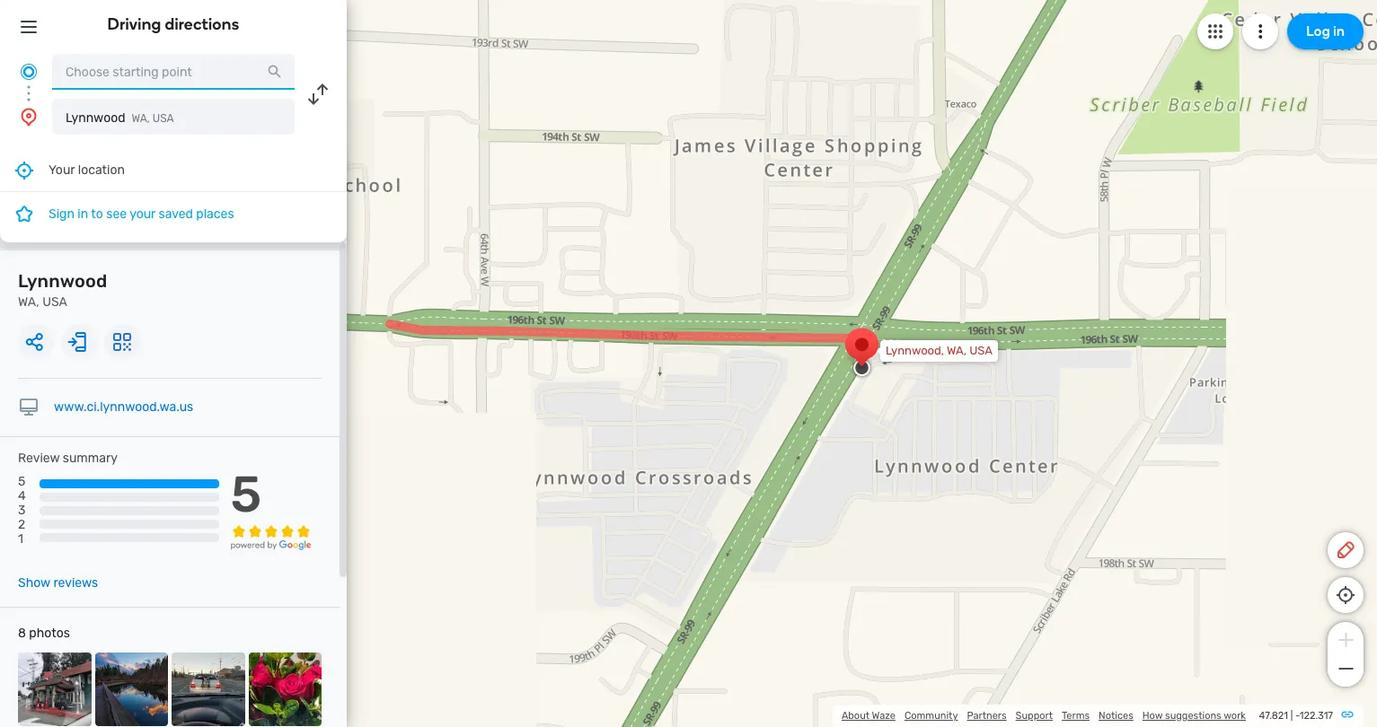 Task type: describe. For each thing, give the bounding box(es) containing it.
0 vertical spatial lynnwood
[[66, 111, 125, 126]]

driving directions
[[107, 14, 239, 34]]

8
[[18, 627, 26, 642]]

partners link
[[967, 711, 1007, 723]]

reviews
[[53, 576, 98, 591]]

suggestions
[[1166, 711, 1222, 723]]

0 vertical spatial usa
[[153, 112, 174, 125]]

|
[[1291, 711, 1294, 723]]

lynnwood,
[[886, 344, 945, 358]]

review
[[18, 451, 60, 466]]

0 horizontal spatial wa,
[[18, 295, 39, 310]]

notices link
[[1099, 711, 1134, 723]]

Choose starting point text field
[[52, 54, 295, 90]]

show reviews
[[18, 576, 98, 591]]

terms link
[[1062, 711, 1090, 723]]

support link
[[1016, 711, 1053, 723]]

partners
[[967, 711, 1007, 723]]

1 vertical spatial lynnwood
[[18, 271, 107, 292]]

computer image
[[18, 397, 40, 419]]

5 4 3 2 1
[[18, 475, 26, 548]]

terms
[[1062, 711, 1090, 723]]

image 3 of lynnwood, lynnwood image
[[172, 653, 245, 727]]

1
[[18, 532, 23, 548]]

about
[[842, 711, 870, 723]]

driving
[[107, 14, 161, 34]]

2
[[18, 518, 25, 533]]

how
[[1143, 711, 1163, 723]]

summary
[[63, 451, 118, 466]]

about waze community partners support terms notices how suggestions work
[[842, 711, 1247, 723]]

link image
[[1341, 708, 1355, 723]]

recenter image
[[13, 160, 35, 181]]

waze
[[872, 711, 896, 723]]

directions
[[165, 14, 239, 34]]

zoom out image
[[1335, 659, 1358, 680]]

current location image
[[18, 61, 40, 83]]

image 2 of lynnwood, lynnwood image
[[95, 653, 168, 727]]



Task type: locate. For each thing, give the bounding box(es) containing it.
122.317
[[1300, 711, 1334, 723]]

5 inside the 5 4 3 2 1
[[18, 475, 25, 490]]

2 horizontal spatial wa,
[[947, 344, 967, 358]]

wa, right lynnwood,
[[947, 344, 967, 358]]

community link
[[905, 711, 959, 723]]

work
[[1224, 711, 1247, 723]]

wa, down star icon
[[18, 295, 39, 310]]

5
[[231, 466, 262, 525], [18, 475, 25, 490]]

0 vertical spatial wa,
[[132, 112, 150, 125]]

2 vertical spatial usa
[[970, 344, 993, 358]]

photos
[[29, 627, 70, 642]]

0 horizontal spatial usa
[[42, 295, 67, 310]]

pencil image
[[1336, 540, 1357, 562]]

location image
[[18, 106, 40, 128]]

47.821
[[1260, 711, 1289, 723]]

1 horizontal spatial usa
[[153, 112, 174, 125]]

star image
[[13, 203, 35, 225]]

2 horizontal spatial usa
[[970, 344, 993, 358]]

lynnwood, wa, usa
[[886, 344, 993, 358]]

how suggestions work link
[[1143, 711, 1247, 723]]

image 4 of lynnwood, lynnwood image
[[249, 653, 322, 727]]

usa
[[153, 112, 174, 125], [42, 295, 67, 310], [970, 344, 993, 358]]

47.821 | -122.317
[[1260, 711, 1334, 723]]

4
[[18, 489, 26, 504]]

lynnwood wa, usa
[[66, 111, 174, 126], [18, 271, 107, 310]]

1 horizontal spatial 5
[[231, 466, 262, 525]]

lynnwood wa, usa down star icon
[[18, 271, 107, 310]]

3
[[18, 504, 26, 519]]

www.ci.lynnwood.wa.us
[[54, 400, 193, 415]]

image 1 of lynnwood, lynnwood image
[[18, 653, 91, 727]]

0 horizontal spatial 5
[[18, 475, 25, 490]]

wa,
[[132, 112, 150, 125], [18, 295, 39, 310], [947, 344, 967, 358]]

1 horizontal spatial wa,
[[132, 112, 150, 125]]

wa, down choose starting point text box
[[132, 112, 150, 125]]

1 vertical spatial wa,
[[18, 295, 39, 310]]

about waze link
[[842, 711, 896, 723]]

1 vertical spatial usa
[[42, 295, 67, 310]]

1 vertical spatial lynnwood wa, usa
[[18, 271, 107, 310]]

lynnwood wa, usa down choose starting point text box
[[66, 111, 174, 126]]

www.ci.lynnwood.wa.us link
[[54, 400, 193, 415]]

notices
[[1099, 711, 1134, 723]]

show
[[18, 576, 50, 591]]

-
[[1296, 711, 1300, 723]]

5 for 5 4 3 2 1
[[18, 475, 25, 490]]

list box
[[0, 149, 347, 243]]

zoom in image
[[1335, 630, 1358, 652]]

lynnwood down star icon
[[18, 271, 107, 292]]

community
[[905, 711, 959, 723]]

review summary
[[18, 451, 118, 466]]

0 vertical spatial lynnwood wa, usa
[[66, 111, 174, 126]]

8 photos
[[18, 627, 70, 642]]

5 for 5
[[231, 466, 262, 525]]

lynnwood
[[66, 111, 125, 126], [18, 271, 107, 292]]

2 vertical spatial wa,
[[947, 344, 967, 358]]

lynnwood right location image
[[66, 111, 125, 126]]

support
[[1016, 711, 1053, 723]]



Task type: vqa. For each thing, say whether or not it's contained in the screenshot.
the right to
no



